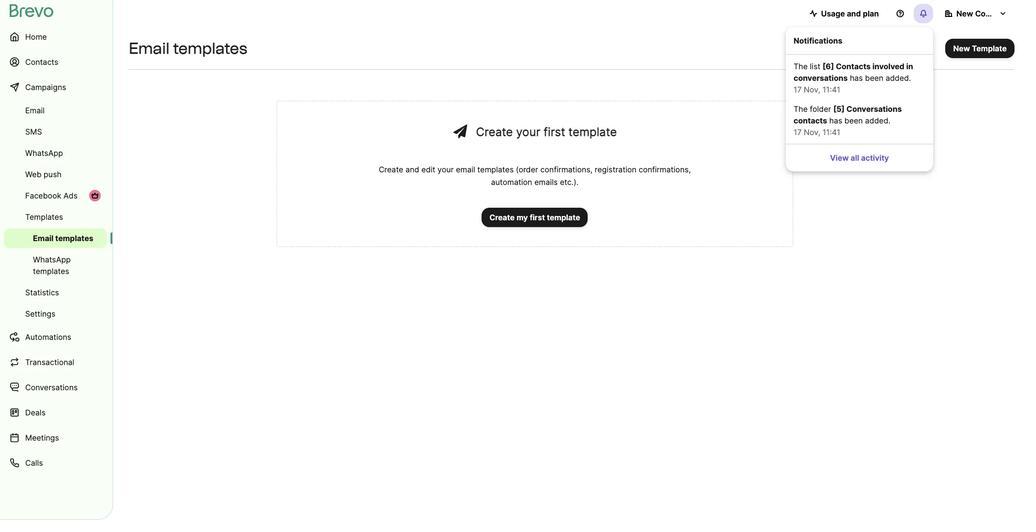 Task type: vqa. For each thing, say whether or not it's contained in the screenshot.
Create my first SMS campaign button at the bottom of page
no



Task type: describe. For each thing, give the bounding box(es) containing it.
etc.).
[[560, 177, 579, 187]]

your inside the create and edit your email templates (order confirmations, registration confirmations, automation emails etc.).
[[438, 165, 454, 175]]

0 horizontal spatial conversations
[[25, 383, 78, 393]]

my
[[517, 213, 528, 223]]

involved
[[873, 62, 905, 71]]

create for create and edit your email templates (order confirmations, registration confirmations, automation emails etc.).
[[379, 165, 404, 175]]

0 vertical spatial email templates
[[129, 39, 248, 58]]

sms
[[25, 127, 42, 137]]

home link
[[4, 25, 107, 48]]

web
[[25, 170, 42, 179]]

web push link
[[4, 165, 107, 184]]

template
[[973, 44, 1008, 53]]

contacts inside [6] contacts involved in conversations
[[837, 62, 871, 71]]

first for your
[[544, 125, 566, 139]]

sms link
[[4, 122, 107, 142]]

template for create your first template
[[569, 125, 617, 139]]

been for contacts
[[866, 73, 884, 83]]

whatsapp for whatsapp
[[25, 148, 63, 158]]

web push
[[25, 170, 62, 179]]

been for conversations
[[845, 116, 864, 126]]

new for new template
[[954, 44, 971, 53]]

the folder
[[794, 104, 834, 114]]

contacts
[[794, 116, 828, 126]]

[5] conversations contacts
[[794, 104, 903, 126]]

create my first template button
[[482, 208, 588, 227]]

2 vertical spatial email
[[33, 234, 54, 243]]

email templates link
[[4, 229, 107, 248]]

settings link
[[4, 305, 107, 324]]

home
[[25, 32, 47, 42]]

ads
[[63, 191, 78, 201]]

nov, for folder
[[805, 128, 821, 137]]

has for involved
[[851, 73, 864, 83]]

has for contacts
[[830, 116, 843, 126]]

whatsapp templates link
[[4, 250, 107, 281]]

[5]
[[834, 104, 845, 114]]

usage
[[822, 9, 846, 18]]

article containing the list
[[787, 55, 934, 144]]

new template
[[954, 44, 1008, 53]]

has been added. 17 nov, 11:41 for conversations
[[794, 116, 891, 137]]

1 confirmations, from the left
[[541, 165, 593, 175]]

whatsapp templates
[[33, 255, 71, 276]]

new company
[[957, 9, 1012, 18]]

create for create my first template
[[490, 213, 515, 223]]

added. for [6] contacts involved in conversations
[[886, 73, 912, 83]]

templates inside whatsapp templates
[[33, 267, 69, 276]]

templates link
[[4, 208, 107, 227]]

calls link
[[4, 452, 107, 475]]

[6] contacts involved in conversations
[[794, 62, 914, 83]]

0 vertical spatial email
[[129, 39, 170, 58]]

calls
[[25, 459, 43, 468]]

deals link
[[4, 402, 107, 425]]

campaigns
[[25, 82, 66, 92]]

company
[[976, 9, 1012, 18]]

facebook ads
[[25, 191, 78, 201]]

all
[[851, 153, 860, 163]]

folder
[[811, 104, 832, 114]]

conversations inside [5] conversations contacts
[[847, 104, 903, 114]]

left___rvooi image
[[91, 192, 99, 200]]



Task type: locate. For each thing, give the bounding box(es) containing it.
create my first template
[[490, 213, 581, 223]]

1 11:41 from the top
[[823, 85, 841, 95]]

the list
[[794, 62, 823, 71]]

has right conversations
[[851, 73, 864, 83]]

nov, for list
[[805, 85, 821, 95]]

and for usage
[[848, 9, 862, 18]]

transactional
[[25, 358, 74, 368]]

email templates
[[129, 39, 248, 58], [33, 234, 94, 243]]

has down [5] at top
[[830, 116, 843, 126]]

1 horizontal spatial confirmations,
[[639, 165, 691, 175]]

activity
[[862, 153, 890, 163]]

1 vertical spatial been
[[845, 116, 864, 126]]

been
[[866, 73, 884, 83], [845, 116, 864, 126]]

usage and plan
[[822, 9, 880, 18]]

1 17 from the top
[[794, 85, 802, 95]]

1 vertical spatial the
[[794, 104, 808, 114]]

added. down the involved
[[886, 73, 912, 83]]

2 vertical spatial create
[[490, 213, 515, 223]]

0 vertical spatial 17
[[794, 85, 802, 95]]

the left list
[[794, 62, 808, 71]]

automations
[[25, 333, 71, 342]]

0 horizontal spatial your
[[438, 165, 454, 175]]

create your first template
[[476, 125, 617, 139]]

whatsapp up web push
[[25, 148, 63, 158]]

0 vertical spatial nov,
[[805, 85, 821, 95]]

0 vertical spatial and
[[848, 9, 862, 18]]

statistics link
[[4, 283, 107, 303]]

whatsapp down email templates link
[[33, 255, 71, 265]]

conversations right [5] at top
[[847, 104, 903, 114]]

17
[[794, 85, 802, 95], [794, 128, 802, 137]]

nov, down conversations
[[805, 85, 821, 95]]

been down [5] at top
[[845, 116, 864, 126]]

email link
[[4, 101, 107, 120]]

your up (order
[[517, 125, 541, 139]]

template for create my first template
[[547, 213, 581, 223]]

0 vertical spatial create
[[476, 125, 513, 139]]

create for create your first template
[[476, 125, 513, 139]]

has
[[851, 73, 864, 83], [830, 116, 843, 126]]

and left plan
[[848, 9, 862, 18]]

1 vertical spatial nov,
[[805, 128, 821, 137]]

and inside the create and edit your email templates (order confirmations, registration confirmations, automation emails etc.).
[[406, 165, 420, 175]]

new company button
[[938, 4, 1015, 23]]

automations link
[[4, 326, 107, 349]]

0 vertical spatial has
[[851, 73, 864, 83]]

templates
[[25, 212, 63, 222]]

contacts up the campaigns
[[25, 57, 58, 67]]

1 has been added. 17 nov, 11:41 from the top
[[794, 73, 912, 95]]

conversations
[[847, 104, 903, 114], [25, 383, 78, 393]]

1 horizontal spatial your
[[517, 125, 541, 139]]

been down the involved
[[866, 73, 884, 83]]

template inside "button"
[[547, 213, 581, 223]]

1 vertical spatial has
[[830, 116, 843, 126]]

0 vertical spatial has been added. 17 nov, 11:41
[[794, 73, 912, 95]]

nov,
[[805, 85, 821, 95], [805, 128, 821, 137]]

17 down contacts
[[794, 128, 802, 137]]

new left template at the right top
[[954, 44, 971, 53]]

list
[[811, 62, 821, 71]]

whatsapp link
[[4, 144, 107, 163]]

17 for [6] contacts involved in conversations
[[794, 85, 802, 95]]

0 vertical spatial been
[[866, 73, 884, 83]]

create and edit your email templates (order confirmations, registration confirmations, automation emails etc.).
[[379, 165, 691, 187]]

your
[[517, 125, 541, 139], [438, 165, 454, 175]]

conversations down transactional
[[25, 383, 78, 393]]

new template button
[[946, 39, 1015, 58]]

0 vertical spatial the
[[794, 62, 808, 71]]

and left edit
[[406, 165, 420, 175]]

the for the list
[[794, 62, 808, 71]]

11:41
[[823, 85, 841, 95], [823, 128, 841, 137]]

2 11:41 from the top
[[823, 128, 841, 137]]

1 vertical spatial 17
[[794, 128, 802, 137]]

11:41 for [6]
[[823, 85, 841, 95]]

1 the from the top
[[794, 62, 808, 71]]

transactional link
[[4, 351, 107, 374]]

has been added. 17 nov, 11:41 up [5] at top
[[794, 73, 912, 95]]

emails
[[535, 177, 558, 187]]

0 horizontal spatial contacts
[[25, 57, 58, 67]]

has been added. 17 nov, 11:41 down [5] at top
[[794, 116, 891, 137]]

confirmations,
[[541, 165, 593, 175], [639, 165, 691, 175]]

usage and plan button
[[802, 4, 887, 23]]

0 horizontal spatial confirmations,
[[541, 165, 593, 175]]

0 vertical spatial first
[[544, 125, 566, 139]]

email
[[129, 39, 170, 58], [25, 106, 45, 115], [33, 234, 54, 243]]

the
[[794, 62, 808, 71], [794, 104, 808, 114]]

in
[[907, 62, 914, 71]]

17 up the folder
[[794, 85, 802, 95]]

1 vertical spatial whatsapp
[[33, 255, 71, 265]]

has been added. 17 nov, 11:41 for contacts
[[794, 73, 912, 95]]

meetings link
[[4, 427, 107, 450]]

conversations link
[[4, 376, 107, 400]]

11:41 down conversations
[[823, 85, 841, 95]]

your right edit
[[438, 165, 454, 175]]

plan
[[864, 9, 880, 18]]

2 confirmations, from the left
[[639, 165, 691, 175]]

first up the create and edit your email templates (order confirmations, registration confirmations, automation emails etc.).
[[544, 125, 566, 139]]

email
[[456, 165, 476, 175]]

11:41 for [5]
[[823, 128, 841, 137]]

0 vertical spatial your
[[517, 125, 541, 139]]

new
[[957, 9, 974, 18], [954, 44, 971, 53]]

the up contacts
[[794, 104, 808, 114]]

1 vertical spatial has been added. 17 nov, 11:41
[[794, 116, 891, 137]]

view all activity link
[[790, 148, 930, 168]]

the for the folder
[[794, 104, 808, 114]]

contacts right [6]
[[837, 62, 871, 71]]

has been added. 17 nov, 11:41
[[794, 73, 912, 95], [794, 116, 891, 137]]

settings
[[25, 309, 55, 319]]

whatsapp
[[25, 148, 63, 158], [33, 255, 71, 265]]

1 vertical spatial create
[[379, 165, 404, 175]]

1 horizontal spatial conversations
[[847, 104, 903, 114]]

0 horizontal spatial email templates
[[33, 234, 94, 243]]

1 vertical spatial and
[[406, 165, 420, 175]]

new inside new company button
[[957, 9, 974, 18]]

added. for [5] conversations contacts
[[866, 116, 891, 126]]

and inside button
[[848, 9, 862, 18]]

and
[[848, 9, 862, 18], [406, 165, 420, 175]]

first inside "button"
[[530, 213, 545, 223]]

[6]
[[823, 62, 835, 71]]

first right my
[[530, 213, 545, 223]]

1 vertical spatial first
[[530, 213, 545, 223]]

11:41 down [5] conversations contacts
[[823, 128, 841, 137]]

templates inside the create and edit your email templates (order confirmations, registration confirmations, automation emails etc.).
[[478, 165, 514, 175]]

added. up the "activity"
[[866, 116, 891, 126]]

conversations
[[794, 73, 848, 83]]

create
[[476, 125, 513, 139], [379, 165, 404, 175], [490, 213, 515, 223]]

2 nov, from the top
[[805, 128, 821, 137]]

1 vertical spatial email templates
[[33, 234, 94, 243]]

2 17 from the top
[[794, 128, 802, 137]]

1 vertical spatial your
[[438, 165, 454, 175]]

automation
[[491, 177, 533, 187]]

and for create
[[406, 165, 420, 175]]

2 the from the top
[[794, 104, 808, 114]]

push
[[44, 170, 62, 179]]

0 vertical spatial 11:41
[[823, 85, 841, 95]]

templates
[[173, 39, 248, 58], [478, 165, 514, 175], [55, 234, 94, 243], [33, 267, 69, 276]]

0 vertical spatial added.
[[886, 73, 912, 83]]

statistics
[[25, 288, 59, 298]]

facebook ads link
[[4, 186, 107, 206]]

view
[[831, 153, 850, 163]]

template up registration
[[569, 125, 617, 139]]

added.
[[886, 73, 912, 83], [866, 116, 891, 126]]

1 vertical spatial added.
[[866, 116, 891, 126]]

new inside "button"
[[954, 44, 971, 53]]

create inside "button"
[[490, 213, 515, 223]]

edit
[[422, 165, 436, 175]]

1 horizontal spatial has
[[851, 73, 864, 83]]

meetings
[[25, 434, 59, 443]]

1 vertical spatial 11:41
[[823, 128, 841, 137]]

deals
[[25, 408, 46, 418]]

nov, down contacts
[[805, 128, 821, 137]]

create inside the create and edit your email templates (order confirmations, registration confirmations, automation emails etc.).
[[379, 165, 404, 175]]

notifications
[[794, 36, 843, 46]]

1 nov, from the top
[[805, 85, 821, 95]]

facebook
[[25, 191, 61, 201]]

new left "company"
[[957, 9, 974, 18]]

(order
[[516, 165, 539, 175]]

1 vertical spatial new
[[954, 44, 971, 53]]

0 vertical spatial whatsapp
[[25, 148, 63, 158]]

0 horizontal spatial and
[[406, 165, 420, 175]]

template
[[569, 125, 617, 139], [547, 213, 581, 223]]

whatsapp inside 'link'
[[25, 148, 63, 158]]

0 vertical spatial new
[[957, 9, 974, 18]]

view all activity
[[831, 153, 890, 163]]

1 vertical spatial conversations
[[25, 383, 78, 393]]

2 has been added. 17 nov, 11:41 from the top
[[794, 116, 891, 137]]

0 horizontal spatial has
[[830, 116, 843, 126]]

1 vertical spatial email
[[25, 106, 45, 115]]

contacts
[[25, 57, 58, 67], [837, 62, 871, 71]]

1 horizontal spatial email templates
[[129, 39, 248, 58]]

0 vertical spatial conversations
[[847, 104, 903, 114]]

registration
[[595, 165, 637, 175]]

whatsapp for whatsapp templates
[[33, 255, 71, 265]]

1 horizontal spatial and
[[848, 9, 862, 18]]

0 horizontal spatial been
[[845, 116, 864, 126]]

1 horizontal spatial contacts
[[837, 62, 871, 71]]

1 vertical spatial template
[[547, 213, 581, 223]]

template down 'etc.).'
[[547, 213, 581, 223]]

new for new company
[[957, 9, 974, 18]]

first
[[544, 125, 566, 139], [530, 213, 545, 223]]

17 for [5] conversations contacts
[[794, 128, 802, 137]]

contacts link
[[4, 50, 107, 74]]

article
[[787, 55, 934, 144]]

0 vertical spatial template
[[569, 125, 617, 139]]

campaigns link
[[4, 76, 107, 99]]

first for my
[[530, 213, 545, 223]]

1 horizontal spatial been
[[866, 73, 884, 83]]



